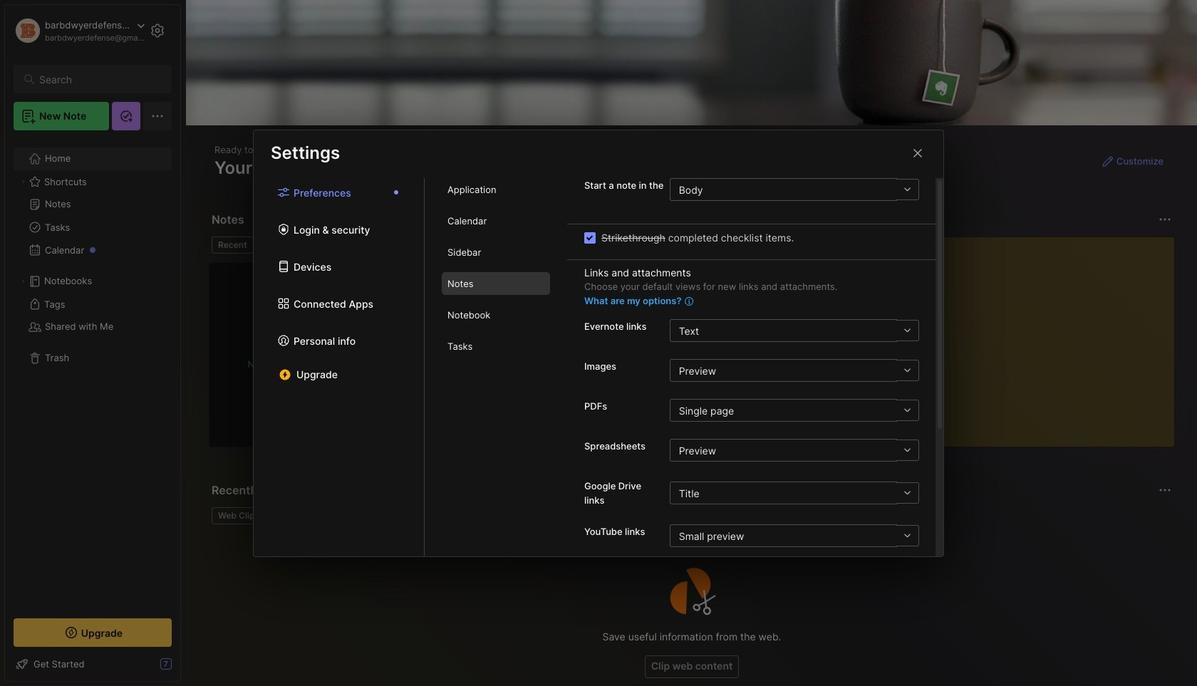 Task type: vqa. For each thing, say whether or not it's contained in the screenshot.
Summary Major Milestones Week 1 MM/DD/YY Week 2 MM/DD/YY Week 3 MM/DD/YY Week 4 MM/DD/YY Week 5 MM/DD/YY Task 1 Task 2 Task 3 Task 4 Legend NOT STARTED ON TRACK...
no



Task type: describe. For each thing, give the bounding box(es) containing it.
Choose default view option for PDFs field
[[670, 399, 920, 422]]

Select30 checkbox
[[585, 232, 596, 243]]

Start a new note in the body or title. field
[[670, 178, 920, 201]]

Choose default view option for Evernote links field
[[670, 319, 920, 342]]

tree inside the main element
[[5, 139, 180, 606]]

settings image
[[149, 22, 166, 39]]

main element
[[0, 0, 185, 686]]



Task type: locate. For each thing, give the bounding box(es) containing it.
None search field
[[39, 71, 159, 88]]

tab list
[[254, 178, 425, 556], [425, 178, 567, 556], [212, 237, 842, 254]]

tree
[[5, 139, 180, 606]]

Choose default view option for Spreadsheets field
[[670, 439, 920, 462]]

none search field inside the main element
[[39, 71, 159, 88]]

tab
[[442, 178, 550, 201], [442, 210, 550, 232], [212, 237, 254, 254], [259, 237, 317, 254], [442, 241, 550, 264], [442, 272, 550, 295], [442, 304, 550, 326], [442, 335, 550, 358], [212, 508, 266, 525]]

close image
[[910, 144, 927, 161]]

Choose default view option for YouTube links field
[[670, 525, 920, 547]]

Start writing… text field
[[877, 237, 1174, 436]]

Choose default view option for Images field
[[670, 359, 920, 382]]

Search text field
[[39, 73, 159, 86]]

Choose default view option for Google Drive links field
[[670, 482, 920, 505]]

expand notebooks image
[[19, 277, 27, 286]]



